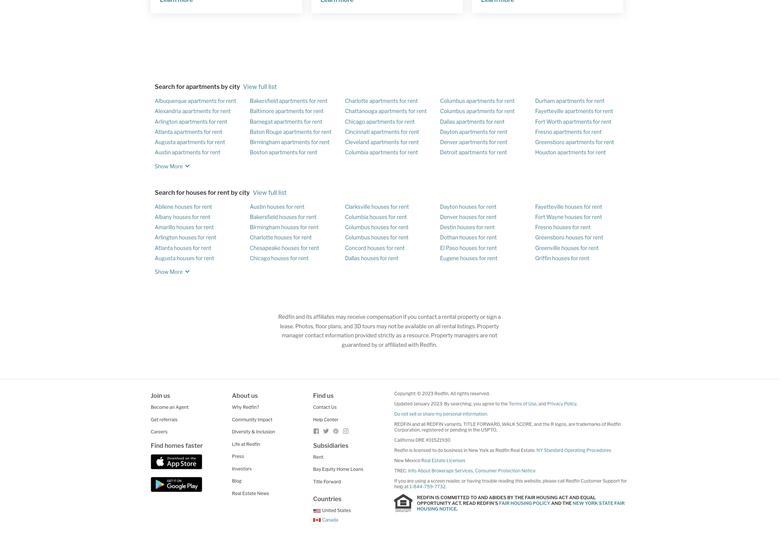 Task type: describe. For each thing, give the bounding box(es) containing it.
for for the chesapeake houses for rent link
[[301, 245, 308, 251]]

rent for alexandria apartments for rent link
[[220, 108, 231, 114]]

apartments for charlotte apartments for rent link
[[369, 98, 398, 104]]

augusta for augusta apartments for rent
[[155, 139, 176, 145]]

for for augusta houses for rent link at top
[[196, 255, 203, 262]]

7732
[[434, 484, 446, 490]]

my
[[436, 412, 442, 417]]

1 vertical spatial list
[[278, 189, 287, 196]]

1 vertical spatial redfin.
[[434, 391, 449, 397]]

houses down "dothan houses for rent" link
[[459, 245, 477, 251]]

1 horizontal spatial may
[[376, 323, 387, 330]]

houses for atlanta houses for rent link
[[174, 245, 192, 251]]

apartments for the bakersfield apartments for rent link
[[279, 98, 308, 104]]

about us
[[232, 393, 258, 400]]

1 horizontal spatial as
[[490, 448, 494, 454]]

apartments for baltimore apartments for rent link
[[275, 108, 304, 114]]

houses for dallas houses for rent link
[[361, 255, 379, 262]]

for for atlanta houses for rent link
[[193, 245, 200, 251]]

2 horizontal spatial the
[[543, 422, 550, 428]]

apartments for birmingham apartments for rent link
[[281, 139, 310, 145]]

1 vertical spatial information
[[462, 412, 487, 417]]

get
[[151, 417, 159, 423]]

copyright: © 2023 redfin. all rights reserved.
[[394, 391, 490, 397]]

fayetteville houses for rent
[[535, 204, 602, 210]]

2 vertical spatial not
[[401, 412, 408, 417]]

redfin. inside redfin and its affiliates may receive compensation if you contact a rental property or sign a lease. photos, floor plans, and 3d tours may not be available on all rental listings. property manager contact information provided strictly as a resource. property managers are not guaranteed by or affiliated with redfin.
[[420, 342, 437, 348]]

0 horizontal spatial contact
[[305, 333, 324, 339]]

apartments for cincinnati apartments for rent link in the top of the page
[[371, 129, 400, 135]]

rent for greensboro houses for rent link
[[593, 235, 603, 241]]

real estate news button
[[232, 491, 269, 497]]

get referrals
[[151, 417, 177, 423]]

arlington apartments for rent
[[155, 118, 227, 125]]

houses for the chesapeake houses for rent link
[[282, 245, 299, 251]]

0 vertical spatial at
[[241, 442, 245, 447]]

1 vertical spatial in
[[464, 448, 467, 454]]

help
[[394, 484, 403, 490]]

eugene houses for rent
[[440, 255, 497, 262]]

rent for charlotte apartments for rent link
[[408, 98, 418, 104]]

0 horizontal spatial of
[[523, 401, 527, 407]]

arlington for arlington houses for rent
[[155, 235, 178, 241]]

rent for destin houses for rent "link"
[[484, 224, 495, 231]]

1 horizontal spatial full
[[268, 189, 277, 196]]

notice
[[521, 468, 536, 474]]

1 columbus apartments for rent link from the top
[[440, 98, 515, 104]]

protection
[[498, 468, 521, 474]]

or right sell
[[417, 412, 422, 417]]

rent for "dayton houses for rent" link
[[486, 204, 496, 210]]

rent for the chesapeake houses for rent link
[[309, 245, 319, 251]]

for for detroit apartments for rent link
[[489, 149, 496, 156]]

apartments for alexandria apartments for rent link
[[182, 108, 211, 114]]

houses for bakersfield houses for rent link
[[279, 214, 297, 220]]

show more link for houses
[[155, 265, 192, 276]]

. down committed
[[457, 507, 458, 512]]

with
[[408, 342, 419, 348]]

for for columbia apartments for rent link in the top of the page
[[399, 149, 407, 156]]

for for albuquerque apartments for rent link
[[218, 98, 225, 104]]

houses for augusta houses for rent link at top
[[177, 255, 195, 262]]

contact us button
[[313, 405, 337, 411]]

1 vertical spatial city
[[239, 189, 250, 196]]

fresno houses for rent
[[535, 224, 591, 231]]

austin for austin houses for rent
[[250, 204, 266, 210]]

for for 2nd columbus apartments for rent link from the top
[[496, 108, 503, 114]]

a inside if you are using a screen reader, or having trouble reading this website, please call redfin customer support for help at
[[427, 479, 430, 484]]

and right score,
[[534, 422, 542, 428]]

rent for greenville houses for rent link
[[589, 245, 599, 251]]

atlanta houses for rent
[[155, 245, 211, 251]]

united states
[[322, 508, 351, 514]]

news
[[257, 491, 269, 497]]

rent for eugene houses for rent link
[[487, 255, 497, 262]]

eugene houses for rent link
[[440, 255, 497, 262]]

dre
[[415, 438, 425, 443]]

plans,
[[328, 323, 342, 330]]

1 horizontal spatial the
[[562, 501, 572, 507]]

for for boston apartments for rent link
[[299, 149, 306, 156]]

cleveland apartments for rent link
[[345, 139, 419, 145]]

procedures
[[587, 448, 611, 454]]

1 horizontal spatial by
[[231, 189, 238, 196]]

destin houses for rent
[[440, 224, 495, 231]]

houses up concord houses for rent
[[371, 235, 389, 241]]

using
[[415, 479, 426, 484]]

apartments for barnegat apartments for rent link
[[274, 118, 303, 125]]

houses for amarillo houses for rent link
[[176, 224, 194, 231]]

if you are using a screen reader, or having trouble reading this website, please call redfin customer support for help at
[[394, 479, 627, 490]]

. right privacy
[[576, 401, 577, 407]]

austin for austin apartments for rent
[[155, 149, 171, 156]]

and left its
[[296, 314, 305, 320]]

fair inside redfin is committed to and abides by the fair housing act and equal opportunity act. read redfin's
[[525, 495, 535, 501]]

a left property
[[438, 314, 441, 320]]

apartments for augusta apartments for rent link
[[177, 139, 206, 145]]

denver houses for rent
[[440, 214, 497, 220]]

birmingham apartments for rent link
[[250, 139, 330, 145]]

fair housing policy and the
[[499, 501, 573, 507]]

barnegat
[[250, 118, 273, 125]]

rent for griffin houses for rent link
[[579, 255, 589, 262]]

boston apartments for rent
[[250, 149, 317, 156]]

albany houses for rent
[[155, 214, 210, 220]]

act
[[559, 495, 568, 501]]

california dre #01521930
[[394, 438, 450, 443]]

0 vertical spatial new
[[468, 448, 478, 454]]

licenses
[[446, 458, 465, 464]]

rent for the bakersfield apartments for rent link
[[317, 98, 327, 104]]

to
[[470, 495, 477, 501]]

help
[[313, 417, 323, 423]]

1 vertical spatial you
[[473, 401, 481, 407]]

view full list link for list
[[243, 83, 277, 91]]

1 vertical spatial to
[[432, 448, 437, 454]]

0 horizontal spatial fair
[[499, 501, 510, 507]]

birmingham apartments for rent
[[250, 139, 330, 145]]

for for austin apartments for rent 'link'
[[202, 149, 209, 156]]

cleveland
[[345, 139, 369, 145]]

0 vertical spatial estate
[[432, 458, 445, 464]]

for for the bakersfield apartments for rent link
[[309, 98, 316, 104]]

trec:
[[394, 468, 407, 474]]

is
[[435, 495, 440, 501]]

reader,
[[446, 479, 461, 484]]

for for austin houses for rent link
[[286, 204, 293, 210]]

screen
[[431, 479, 445, 484]]

augusta houses for rent link
[[155, 255, 214, 262]]

use
[[528, 401, 536, 407]]

join us
[[151, 393, 170, 400]]

trouble
[[482, 479, 497, 484]]

birmingham for birmingham apartments for rent
[[250, 139, 280, 145]]

2023:
[[431, 401, 443, 407]]

0 vertical spatial by
[[221, 83, 228, 91]]

logos,
[[555, 422, 567, 428]]

sell
[[409, 412, 416, 417]]

search for houses for rent by city view full list
[[155, 189, 287, 196]]

contact
[[313, 405, 330, 411]]

rent for 2nd columbus apartments for rent link from the top
[[504, 108, 515, 114]]

more for apartments
[[170, 163, 183, 169]]

and down sell
[[412, 422, 420, 428]]

redfin is licensed to do business in new york as redfin real estate. ny standard operating procedures
[[394, 448, 611, 454]]

0 horizontal spatial not
[[388, 323, 396, 330]]

copyright:
[[394, 391, 416, 397]]

1 columbus houses for rent from the top
[[345, 224, 409, 231]]

redfin down & on the bottom left of page
[[246, 442, 260, 447]]

rent for chicago apartments for rent 'link'
[[404, 118, 415, 125]]

rent for atlanta houses for rent link
[[201, 245, 211, 251]]

apartments for denver apartments for rent link
[[459, 139, 488, 145]]

why redfin?
[[232, 405, 259, 411]]

rent for dayton apartments for rent link
[[497, 129, 507, 135]]

are inside redfin and its affiliates may receive compensation if you contact a rental property or sign a lease. photos, floor plans, and 3d tours may not be available on all rental listings. property manager contact information provided strictly as a resource. property managers are not guaranteed by or affiliated with redfin.
[[480, 333, 488, 339]]

notice
[[439, 507, 457, 512]]

policy
[[533, 501, 550, 507]]

title forward button
[[313, 479, 341, 485]]

2 columbus apartments for rent link from the top
[[440, 108, 515, 114]]

equal housing opportunity image
[[394, 495, 412, 513]]

houses for albany houses for rent link
[[173, 214, 191, 220]]

operating
[[564, 448, 586, 454]]

0 horizontal spatial full
[[258, 83, 267, 91]]

1 vertical spatial estate
[[242, 491, 256, 497]]

or down strictly
[[379, 342, 384, 348]]

houses for austin houses for rent link
[[267, 204, 285, 210]]

0 horizontal spatial list
[[268, 83, 277, 91]]

new york state fair housing notice
[[417, 501, 625, 512]]

0 horizontal spatial and
[[478, 495, 488, 501]]

0 vertical spatial city
[[229, 83, 240, 91]]

1 horizontal spatial to
[[495, 401, 500, 407]]

houses for charlotte houses for rent link
[[274, 235, 292, 241]]

state
[[599, 501, 613, 507]]

durham apartments for rent link
[[535, 98, 604, 104]]

life at redfin button
[[232, 442, 260, 447]]

1 vertical spatial property
[[431, 333, 453, 339]]

in inside the 'redfin and all redfin variants, title forward, walk score, and the r logos, are trademarks of redfin corporation, registered or pending in the uspto.'
[[468, 428, 472, 433]]

albuquerque
[[155, 98, 187, 104]]

for for durham apartments for rent link
[[586, 98, 593, 104]]

columbia houses for rent link
[[345, 214, 407, 220]]

paso
[[446, 245, 458, 251]]

life at redfin
[[232, 442, 260, 447]]

why redfin? button
[[232, 405, 259, 411]]

and left 3d
[[344, 323, 353, 330]]

rent for 2nd columbus apartments for rent link from the bottom of the page
[[504, 98, 515, 104]]

all inside the 'redfin and all redfin variants, title forward, walk score, and the r logos, are trademarks of redfin corporation, registered or pending in the uspto.'
[[421, 422, 426, 428]]

fresno for fresno apartments for rent
[[535, 129, 552, 135]]

houses for fresno houses for rent link on the top of the page
[[553, 224, 571, 231]]

show more link for apartments
[[155, 159, 192, 171]]

strictly
[[378, 333, 395, 339]]

york
[[479, 448, 489, 454]]

redfin and its affiliates may receive compensation if you contact a rental property or sign a lease. photos, floor plans, and 3d tours may not be available on all rental listings. property manager contact information provided strictly as a resource. property managers are not guaranteed by or affiliated with redfin.
[[278, 314, 501, 348]]

guaranteed
[[342, 342, 370, 348]]

arlington apartments for rent link
[[155, 118, 227, 125]]

rent for houston apartments for rent link
[[596, 149, 606, 156]]

greenville houses for rent
[[535, 245, 599, 251]]

for for destin houses for rent "link"
[[476, 224, 483, 231]]

houses for chicago houses for rent link
[[271, 255, 289, 262]]

for for dallas apartments for rent 'link'
[[486, 118, 493, 125]]

redfin is committed to and abides by the fair housing act and equal opportunity act. read redfin's
[[417, 495, 596, 507]]

houses for "fayetteville houses for rent" 'link'
[[565, 204, 583, 210]]

atlanta for atlanta apartments for rent
[[155, 129, 173, 135]]

. right screen
[[446, 484, 446, 490]]

griffin
[[535, 255, 551, 262]]

chesapeake houses for rent link
[[250, 245, 319, 251]]

title forward
[[313, 479, 341, 485]]

corporation,
[[394, 428, 421, 433]]

albany houses for rent link
[[155, 214, 210, 220]]

for for eugene houses for rent link
[[479, 255, 486, 262]]

fort for fort wayne houses for rent
[[535, 214, 545, 220]]

for for chicago houses for rent link
[[290, 255, 297, 262]]

show more for search for apartments by city view full list
[[155, 163, 183, 169]]

rent for cleveland apartments for rent 'link'
[[409, 139, 419, 145]]

houses down columbia houses for rent
[[371, 224, 389, 231]]

show for search for houses for rent by city
[[155, 269, 169, 275]]

houses for "dothan houses for rent" link
[[459, 235, 477, 241]]

rent for greensboro apartments for rent link
[[604, 139, 614, 145]]

alexandria
[[155, 108, 181, 114]]

arlington for arlington apartments for rent
[[155, 118, 178, 125]]

real estate licenses link
[[421, 458, 465, 464]]

call
[[558, 479, 565, 484]]

apartments for detroit apartments for rent link
[[459, 149, 487, 156]]

abides
[[489, 495, 506, 501]]

0 horizontal spatial ,
[[473, 468, 474, 474]]

0 horizontal spatial may
[[336, 314, 346, 320]]

1 horizontal spatial and
[[551, 501, 561, 507]]

0 vertical spatial rental
[[442, 314, 456, 320]]

1 horizontal spatial about
[[417, 468, 431, 474]]

terms of use link
[[509, 401, 536, 407]]

columbia for columbia houses for rent
[[345, 214, 368, 220]]

1 vertical spatial real
[[421, 458, 431, 464]]

cincinnati apartments for rent link
[[345, 129, 419, 135]]

charlotte for charlotte houses for rent
[[250, 235, 273, 241]]

canadian flag image
[[313, 519, 321, 523]]

rent for fresno apartments for rent link on the top
[[591, 129, 602, 135]]

apartments for dayton apartments for rent link
[[459, 129, 488, 135]]

redfin inside redfin and its affiliates may receive compensation if you contact a rental property or sign a lease. photos, floor plans, and 3d tours may not be available on all rental listings. property manager contact information provided strictly as a resource. property managers are not guaranteed by or affiliated with redfin.
[[278, 314, 295, 320]]

charlotte for charlotte apartments for rent
[[345, 98, 368, 104]]

houses up abilene houses for rent
[[186, 189, 207, 196]]

redfin right york
[[495, 448, 509, 454]]

0 horizontal spatial about
[[232, 393, 250, 400]]

0 horizontal spatial new
[[394, 458, 404, 464]]

el paso houses for rent link
[[440, 245, 497, 251]]

redfin instagram image
[[343, 429, 349, 435]]

rent for detroit apartments for rent link
[[497, 149, 507, 156]]

managers
[[454, 333, 479, 339]]

apartments for durham apartments for rent link
[[556, 98, 585, 104]]

california
[[394, 438, 414, 443]]

rent for barnegat apartments for rent link
[[312, 118, 322, 125]]

dallas for dallas apartments for rent
[[440, 118, 455, 125]]

by inside redfin and its affiliates may receive compensation if you contact a rental property or sign a lease. photos, floor plans, and 3d tours may not be available on all rental listings. property manager contact information provided strictly as a resource. property managers are not guaranteed by or affiliated with redfin.
[[371, 342, 377, 348]]

search for search for houses for rent by city
[[155, 189, 175, 196]]

1 vertical spatial not
[[489, 333, 497, 339]]



Task type: vqa. For each thing, say whether or not it's contained in the screenshot.
you.
no



Task type: locate. For each thing, give the bounding box(es) containing it.
1 horizontal spatial information
[[462, 412, 487, 417]]

apartments for arlington apartments for rent link
[[179, 118, 208, 125]]

list up the bakersfield apartments for rent link
[[268, 83, 277, 91]]

cincinnati apartments for rent
[[345, 129, 419, 135]]

you inside if you are using a screen reader, or having trouble reading this website, please call redfin customer support for help at
[[398, 479, 406, 484]]

0 vertical spatial find
[[313, 393, 326, 400]]

1 vertical spatial show more link
[[155, 265, 192, 276]]

and right use
[[538, 401, 546, 407]]

1 vertical spatial may
[[376, 323, 387, 330]]

rent for columbia apartments for rent link in the top of the page
[[408, 149, 418, 156]]

0 horizontal spatial by
[[221, 83, 228, 91]]

view
[[243, 83, 257, 91], [253, 189, 267, 196]]

greensboro apartments for rent link
[[535, 139, 614, 145]]

eugene
[[440, 255, 459, 262]]

1 vertical spatial by
[[231, 189, 238, 196]]

alexandria apartments for rent
[[155, 108, 231, 114]]

walk
[[502, 422, 515, 428]]

all inside redfin and its affiliates may receive compensation if you contact a rental property or sign a lease. photos, floor plans, and 3d tours may not be available on all rental listings. property manager contact information provided strictly as a resource. property managers are not guaranteed by or affiliated with redfin.
[[435, 323, 441, 330]]

all down share
[[421, 422, 426, 428]]

houses down abilene houses for rent
[[173, 214, 191, 220]]

services
[[455, 468, 473, 474]]

as
[[396, 333, 402, 339], [490, 448, 494, 454]]

as down the be
[[396, 333, 402, 339]]

r
[[551, 422, 554, 428]]

bakersfield up baltimore
[[250, 98, 278, 104]]

1 columbus apartments for rent from the top
[[440, 98, 515, 104]]

1 vertical spatial of
[[602, 422, 606, 428]]

0 horizontal spatial the
[[515, 495, 524, 501]]

1 horizontal spatial ,
[[536, 401, 537, 407]]

fresno for fresno houses for rent
[[535, 224, 552, 231]]

redfin
[[278, 314, 295, 320], [607, 422, 621, 428], [246, 442, 260, 447], [394, 448, 408, 454], [495, 448, 509, 454], [566, 479, 580, 484]]

1 vertical spatial dayton
[[440, 204, 458, 210]]

2 bakersfield from the top
[[250, 214, 278, 220]]

you right if
[[398, 479, 406, 484]]

, left privacy
[[536, 401, 537, 407]]

1 vertical spatial fresno
[[535, 224, 552, 231]]

or inside the 'redfin and all redfin variants, title forward, walk score, and the r logos, are trademarks of redfin corporation, registered or pending in the uspto.'
[[445, 428, 449, 433]]

1 vertical spatial rental
[[442, 323, 456, 330]]

full up baltimore
[[258, 83, 267, 91]]

2 birmingham from the top
[[250, 224, 280, 231]]

1 vertical spatial are
[[568, 422, 575, 428]]

chicago for chicago houses for rent
[[250, 255, 270, 262]]

1 vertical spatial columbia
[[345, 214, 368, 220]]

view up austin houses for rent
[[253, 189, 267, 196]]

show more link
[[155, 159, 192, 171], [155, 265, 192, 276]]

united
[[322, 508, 336, 514]]

search up "albuquerque"
[[155, 83, 175, 91]]

0 vertical spatial may
[[336, 314, 346, 320]]

you inside redfin and its affiliates may receive compensation if you contact a rental property or sign a lease. photos, floor plans, and 3d tours may not be available on all rental listings. property manager contact information provided strictly as a resource. property managers are not guaranteed by or affiliated with redfin.
[[408, 314, 417, 320]]

1 vertical spatial columbus houses for rent
[[345, 235, 409, 241]]

1 vertical spatial denver
[[440, 214, 458, 220]]

1 horizontal spatial the
[[501, 401, 508, 407]]

durham
[[535, 98, 555, 104]]

houses down atlanta houses for rent
[[177, 255, 195, 262]]

apartments
[[186, 83, 220, 91], [188, 98, 217, 104], [279, 98, 308, 104], [369, 98, 398, 104], [466, 98, 495, 104], [556, 98, 585, 104], [182, 108, 211, 114], [275, 108, 304, 114], [378, 108, 407, 114], [466, 108, 495, 114], [565, 108, 594, 114], [179, 118, 208, 125], [274, 118, 303, 125], [366, 118, 395, 125], [456, 118, 485, 125], [563, 118, 592, 125], [174, 129, 203, 135], [283, 129, 312, 135], [371, 129, 400, 135], [459, 129, 488, 135], [553, 129, 582, 135], [177, 139, 206, 145], [281, 139, 310, 145], [370, 139, 399, 145], [459, 139, 488, 145], [566, 139, 595, 145], [172, 149, 201, 156], [269, 149, 298, 156], [370, 149, 398, 156], [459, 149, 487, 156], [557, 149, 586, 156]]

fayetteville down durham
[[535, 108, 564, 114]]

life
[[232, 442, 240, 447]]

for for arlington apartments for rent link
[[209, 118, 216, 125]]

show for search for apartments by city
[[155, 163, 169, 169]]

countries
[[313, 496, 341, 503]]

a down the be
[[403, 333, 406, 339]]

1 fort from the top
[[535, 118, 545, 125]]

albuquerque apartments for rent
[[155, 98, 236, 104]]

1 vertical spatial view
[[253, 189, 267, 196]]

for for chattanooga apartments for rent link
[[408, 108, 415, 114]]

1 vertical spatial new
[[394, 458, 404, 464]]

redfin. left all
[[434, 391, 449, 397]]

1 birmingham from the top
[[250, 139, 280, 145]]

columbia down cleveland
[[345, 149, 368, 156]]

blog button
[[232, 479, 242, 484]]

0 vertical spatial fort
[[535, 118, 545, 125]]

1 arlington from the top
[[155, 118, 178, 125]]

estate left news
[[242, 491, 256, 497]]

0 vertical spatial view
[[243, 83, 257, 91]]

apartments for boston apartments for rent link
[[269, 149, 298, 156]]

2 arlington from the top
[[155, 235, 178, 241]]

get referrals button
[[151, 417, 177, 423]]

1 augusta from the top
[[155, 139, 176, 145]]

and right to
[[478, 495, 488, 501]]

atlanta down alexandria
[[155, 129, 173, 135]]

0 vertical spatial atlanta
[[155, 129, 173, 135]]

1 horizontal spatial at
[[404, 484, 409, 490]]

as right york
[[490, 448, 494, 454]]

this
[[515, 479, 523, 484]]

us up us
[[327, 393, 334, 400]]

0 horizontal spatial dallas
[[345, 255, 360, 262]]

for for denver houses for rent link
[[478, 214, 485, 220]]

are inside if you are using a screen reader, or having trouble reading this website, please call redfin customer support for help at
[[407, 479, 414, 484]]

a right the 'sign'
[[498, 314, 501, 320]]

housing inside redfin is committed to and abides by the fair housing act and equal opportunity act. read redfin's
[[536, 495, 558, 501]]

. down agree
[[487, 412, 488, 417]]

show more link down augusta houses for rent
[[155, 265, 192, 276]]

1 vertical spatial full
[[268, 189, 277, 196]]

arlington down amarillo
[[155, 235, 178, 241]]

and right 'policy'
[[551, 501, 561, 507]]

for for fresno houses for rent link on the top of the page
[[572, 224, 579, 231]]

download the redfin app from the google play store image
[[151, 478, 202, 493]]

about up why at the left bottom of the page
[[232, 393, 250, 400]]

view full list link up austin houses for rent link
[[253, 189, 287, 196]]

2 us from the left
[[251, 393, 258, 400]]

2 vertical spatial real
[[232, 491, 241, 497]]

are
[[480, 333, 488, 339], [568, 422, 575, 428], [407, 479, 414, 484]]

find us
[[313, 393, 334, 400]]

redfin for and
[[394, 422, 411, 428]]

0 vertical spatial columbia
[[345, 149, 368, 156]]

boston apartments for rent link
[[250, 149, 317, 156]]

to right agree
[[495, 401, 500, 407]]

new up trec:
[[394, 458, 404, 464]]

for for birmingham apartments for rent link
[[311, 139, 318, 145]]

rent for columbia houses for rent link on the top of page
[[397, 214, 407, 220]]

2 columbus apartments for rent from the top
[[440, 108, 515, 114]]

trec: info about brokerage services , consumer protection notice
[[394, 468, 536, 474]]

1 vertical spatial show more
[[155, 269, 183, 275]]

chicago up cincinnati
[[345, 118, 365, 125]]

2 atlanta from the top
[[155, 245, 173, 251]]

denver apartments for rent link
[[440, 139, 507, 145]]

2 dayton from the top
[[440, 204, 458, 210]]

new left york
[[468, 448, 478, 454]]

1 horizontal spatial housing
[[510, 501, 532, 507]]

cincinnati
[[345, 129, 370, 135]]

more down austin apartments for rent 'link'
[[170, 163, 183, 169]]

as inside redfin and its affiliates may receive compensation if you contact a rental property or sign a lease. photos, floor plans, and 3d tours may not be available on all rental listings. property manager contact information provided strictly as a resource. property managers are not guaranteed by or affiliated with redfin.
[[396, 333, 402, 339]]

columbus houses for rent down columbia houses for rent
[[345, 224, 409, 231]]

for for greensboro houses for rent link
[[585, 235, 592, 241]]

birmingham up charlotte houses for rent link
[[250, 224, 280, 231]]

2 fresno from the top
[[535, 224, 552, 231]]

charlotte
[[345, 98, 368, 104], [250, 235, 273, 241]]

1 vertical spatial charlotte
[[250, 235, 273, 241]]

1 vertical spatial arlington
[[155, 235, 178, 241]]

houses up arlington houses for rent
[[176, 224, 194, 231]]

0 vertical spatial search
[[155, 83, 175, 91]]

apartments for atlanta apartments for rent link
[[174, 129, 203, 135]]

houses down greensboro houses for rent link
[[561, 245, 579, 251]]

1 vertical spatial chicago
[[250, 255, 270, 262]]

0 vertical spatial real
[[510, 448, 520, 454]]

1 greensboro from the top
[[535, 139, 565, 145]]

houses for abilene houses for rent link
[[175, 204, 193, 210]]

atlanta for atlanta houses for rent
[[155, 245, 173, 251]]

us for about us
[[251, 393, 258, 400]]

0 vertical spatial augusta
[[155, 139, 176, 145]]

download the redfin app on the apple app store image
[[151, 455, 202, 470]]

columbia
[[345, 149, 368, 156], [345, 214, 368, 220]]

dallas for dallas houses for rent
[[345, 255, 360, 262]]

or left the 'sign'
[[480, 314, 485, 320]]

2 search from the top
[[155, 189, 175, 196]]

2 horizontal spatial and
[[569, 495, 579, 501]]

columbus houses for rent link down columbia houses for rent
[[345, 224, 409, 231]]

for for alexandria apartments for rent link
[[212, 108, 219, 114]]

redfin left is
[[394, 448, 408, 454]]

rent for arlington apartments for rent link
[[217, 118, 227, 125]]

houston apartments for rent
[[535, 149, 606, 156]]

1 us from the left
[[163, 393, 170, 400]]

the inside redfin is committed to and abides by the fair housing act and equal opportunity act. read redfin's
[[515, 495, 524, 501]]

redfin down 1-844-759-7732 link
[[417, 495, 434, 501]]

information inside redfin and its affiliates may receive compensation if you contact a rental property or sign a lease. photos, floor plans, and 3d tours may not be available on all rental listings. property manager contact information provided strictly as a resource. property managers are not guaranteed by or affiliated with redfin.
[[325, 333, 354, 339]]

1 vertical spatial fort
[[535, 214, 545, 220]]

the right "by"
[[515, 495, 524, 501]]

redfin down my at the right
[[426, 422, 443, 428]]

careers button
[[151, 429, 167, 435]]

houses up the greenville houses for rent
[[566, 235, 584, 241]]

at right life
[[241, 442, 245, 447]]

0 horizontal spatial are
[[407, 479, 414, 484]]

0 vertical spatial ,
[[536, 401, 537, 407]]

1 search from the top
[[155, 83, 175, 91]]

rent for durham apartments for rent link
[[594, 98, 604, 104]]

0 vertical spatial are
[[480, 333, 488, 339]]

for for 2nd columbus apartments for rent link from the bottom of the page
[[496, 98, 503, 104]]

redfin. down resource.
[[420, 342, 437, 348]]

registered
[[422, 428, 444, 433]]

for for baltimore apartments for rent link
[[305, 108, 312, 114]]

dayton houses for rent
[[440, 204, 496, 210]]

1 horizontal spatial estate
[[432, 458, 445, 464]]

fresno apartments for rent
[[535, 129, 602, 135]]

boston
[[250, 149, 268, 156]]

1 dayton from the top
[[440, 129, 458, 135]]

chicago houses for rent link
[[250, 255, 309, 262]]

2 columbia from the top
[[345, 214, 368, 220]]

1 horizontal spatial charlotte
[[345, 98, 368, 104]]

baltimore apartments for rent link
[[250, 108, 324, 114]]

1 horizontal spatial in
[[468, 428, 472, 433]]

fort wayne houses for rent
[[535, 214, 602, 220]]

1 horizontal spatial list
[[278, 189, 287, 196]]

2 show more from the top
[[155, 269, 183, 275]]

rent for charlotte houses for rent link
[[302, 235, 312, 241]]

support
[[603, 479, 620, 484]]

opportunity
[[417, 501, 451, 507]]

do
[[394, 412, 400, 417]]

help center button
[[313, 417, 338, 423]]

rent for amarillo houses for rent link
[[204, 224, 214, 231]]

2 vertical spatial you
[[398, 479, 406, 484]]

2 vertical spatial by
[[371, 342, 377, 348]]

charlotte apartments for rent link
[[345, 98, 418, 104]]

0 vertical spatial birmingham
[[250, 139, 280, 145]]

city
[[229, 83, 240, 91], [239, 189, 250, 196]]

rent for denver apartments for rent link
[[497, 139, 507, 145]]

1 vertical spatial search
[[155, 189, 175, 196]]

0 horizontal spatial austin
[[155, 149, 171, 156]]

1 vertical spatial augusta
[[155, 255, 176, 262]]

us up redfin?
[[251, 393, 258, 400]]

list up austin houses for rent link
[[278, 189, 287, 196]]

1 horizontal spatial real
[[421, 458, 431, 464]]

0 horizontal spatial you
[[398, 479, 406, 484]]

property
[[457, 314, 479, 320]]

affiliated
[[385, 342, 407, 348]]

houses up "birmingham houses for rent" 'link'
[[279, 214, 297, 220]]

1 vertical spatial bakersfield
[[250, 214, 278, 220]]

bakersfield houses for rent
[[250, 214, 316, 220]]

2 augusta from the top
[[155, 255, 176, 262]]

dallas houses for rent
[[345, 255, 398, 262]]

1 more from the top
[[170, 163, 183, 169]]

search for apartments by city view full list
[[155, 83, 277, 91]]

updated january 2023: by searching, you agree to the terms of use , and privacy policy .
[[394, 401, 577, 407]]

0 horizontal spatial find
[[151, 443, 163, 450]]

0 horizontal spatial real
[[232, 491, 241, 497]]

real left estate.
[[510, 448, 520, 454]]

real down blog button
[[232, 491, 241, 497]]

for for concord houses for rent link
[[386, 245, 393, 251]]

fresno apartments for rent link
[[535, 129, 602, 135]]

detroit apartments for rent
[[440, 149, 507, 156]]

1 vertical spatial all
[[421, 422, 426, 428]]

houses up columbia houses for rent link on the top of page
[[371, 204, 389, 210]]

columbus apartments for rent for 2nd columbus apartments for rent link from the top
[[440, 108, 515, 114]]

rent for abilene houses for rent link
[[202, 204, 212, 210]]

new
[[573, 501, 584, 507]]

2 show more link from the top
[[155, 265, 192, 276]]

show down austin apartments for rent 'link'
[[155, 163, 169, 169]]

or inside if you are using a screen reader, or having trouble reading this website, please call redfin customer support for help at
[[462, 479, 466, 484]]

information
[[325, 333, 354, 339], [462, 412, 487, 417]]

houses for columbia houses for rent link on the top of page
[[370, 214, 387, 220]]

you down reserved.
[[473, 401, 481, 407]]

us flag image
[[313, 510, 321, 513]]

us right join
[[163, 393, 170, 400]]

for for chicago apartments for rent 'link'
[[396, 118, 403, 125]]

chattanooga apartments for rent link
[[345, 108, 427, 114]]

, up having
[[473, 468, 474, 474]]

are inside the 'redfin and all redfin variants, title forward, walk score, and the r logos, are trademarks of redfin corporation, registered or pending in the uspto.'
[[568, 422, 575, 428]]

are right "logos,"
[[568, 422, 575, 428]]

1 columbia from the top
[[345, 149, 368, 156]]

0 vertical spatial denver
[[440, 139, 458, 145]]

greensboro up houston
[[535, 139, 565, 145]]

1 vertical spatial ,
[[473, 468, 474, 474]]

bay equity home loans
[[313, 467, 363, 473]]

charlotte apartments for rent
[[345, 98, 418, 104]]

0 vertical spatial show
[[155, 163, 169, 169]]

0 vertical spatial fayetteville
[[535, 108, 564, 114]]

columbus apartments for rent for 2nd columbus apartments for rent link from the bottom of the page
[[440, 98, 515, 104]]

denver up detroit
[[440, 139, 458, 145]]

redfin pinterest image
[[333, 429, 339, 435]]

0 horizontal spatial as
[[396, 333, 402, 339]]

houses for concord houses for rent link
[[367, 245, 385, 251]]

houses for greensboro houses for rent link
[[566, 235, 584, 241]]

please
[[543, 479, 557, 484]]

fair inside 'new york state fair housing notice'
[[614, 501, 625, 507]]

houses for clarksville houses for rent link
[[371, 204, 389, 210]]

do
[[438, 448, 443, 454]]

for for barnegat apartments for rent link
[[304, 118, 311, 125]]

1 vertical spatial more
[[170, 269, 183, 275]]

redfin.
[[420, 342, 437, 348], [434, 391, 449, 397]]

amarillo houses for rent link
[[155, 224, 214, 231]]

0 vertical spatial property
[[477, 323, 499, 330]]

0 vertical spatial not
[[388, 323, 396, 330]]

you right "if" in the right bottom of the page
[[408, 314, 417, 320]]

2 horizontal spatial us
[[327, 393, 334, 400]]

the left 'new' in the bottom of the page
[[562, 501, 572, 507]]

view full list link
[[243, 83, 277, 91], [253, 189, 287, 196]]

updated
[[394, 401, 412, 407]]

redfin right call
[[566, 479, 580, 484]]

columbus houses for rent up concord houses for rent
[[345, 235, 409, 241]]

are left using
[[407, 479, 414, 484]]

rent for austin apartments for rent 'link'
[[210, 149, 220, 156]]

augusta down atlanta houses for rent link
[[155, 255, 176, 262]]

2 show from the top
[[155, 269, 169, 275]]

view full list link up baltimore
[[243, 83, 277, 91]]

rent for atlanta apartments for rent link
[[212, 129, 222, 135]]

of inside the 'redfin and all redfin variants, title forward, walk score, and the r logos, are trademarks of redfin corporation, registered or pending in the uspto.'
[[602, 422, 606, 428]]

0 horizontal spatial the
[[473, 428, 480, 433]]

redfin inside if you are using a screen reader, or having trouble reading this website, please call redfin customer support for help at
[[566, 479, 580, 484]]

2023
[[422, 391, 433, 397]]

1 fresno from the top
[[535, 129, 552, 135]]

denver houses for rent link
[[440, 214, 497, 220]]

dayton houses for rent link
[[440, 204, 496, 210]]

search
[[155, 83, 175, 91], [155, 189, 175, 196]]

for for atlanta apartments for rent link
[[204, 129, 211, 135]]

1 horizontal spatial fair
[[525, 495, 535, 501]]

844-
[[413, 484, 424, 490]]

view full list link for view
[[253, 189, 287, 196]]

1-
[[410, 484, 413, 490]]

1 horizontal spatial you
[[408, 314, 417, 320]]

read
[[463, 501, 476, 507]]

sign
[[486, 314, 497, 320]]

show more down austin apartments for rent 'link'
[[155, 163, 183, 169]]

redfin facebook image
[[313, 429, 319, 435]]

canada link
[[313, 518, 338, 523]]

birmingham for birmingham houses for rent
[[250, 224, 280, 231]]

columbus apartments for rent link
[[440, 98, 515, 104], [440, 108, 515, 114]]

1 columbus houses for rent link from the top
[[345, 224, 409, 231]]

fresno down 'wayne'
[[535, 224, 552, 231]]

1 atlanta from the top
[[155, 129, 173, 135]]

greenville
[[535, 245, 560, 251]]

birmingham up boston
[[250, 139, 280, 145]]

fort left worth
[[535, 118, 545, 125]]

2 columbus houses for rent link from the top
[[345, 235, 409, 241]]

rent for fayetteville apartments for rent 'link'
[[603, 108, 613, 114]]

0 vertical spatial charlotte
[[345, 98, 368, 104]]

denver
[[440, 139, 458, 145], [440, 214, 458, 220]]

at inside if you are using a screen reader, or having trouble reading this website, please call redfin customer support for help at
[[404, 484, 409, 490]]

the left uspto.
[[473, 428, 480, 433]]

augusta for augusta houses for rent
[[155, 255, 176, 262]]

houses for eugene houses for rent link
[[460, 255, 478, 262]]

1 vertical spatial about
[[417, 468, 431, 474]]

find for find us
[[313, 393, 326, 400]]

0 horizontal spatial at
[[241, 442, 245, 447]]

augusta houses for rent
[[155, 255, 214, 262]]

or left pending on the bottom of page
[[445, 428, 449, 433]]

fayetteville for fayetteville apartments for rent
[[535, 108, 564, 114]]

0 horizontal spatial to
[[432, 448, 437, 454]]

estate down do
[[432, 458, 445, 464]]

not down the 'sign'
[[489, 333, 497, 339]]

estate.
[[521, 448, 536, 454]]

1 show more from the top
[[155, 163, 183, 169]]

1 denver from the top
[[440, 139, 458, 145]]

show more
[[155, 163, 183, 169], [155, 269, 183, 275]]

2 fayetteville from the top
[[535, 204, 564, 210]]

may down compensation
[[376, 323, 387, 330]]

houses down dayton houses for rent
[[459, 214, 477, 220]]

housing inside 'new york state fair housing notice'
[[417, 507, 438, 512]]

2 denver from the top
[[440, 214, 458, 220]]

2 horizontal spatial by
[[371, 342, 377, 348]]

1 show more link from the top
[[155, 159, 192, 171]]

2 fort from the top
[[535, 214, 545, 220]]

apartments for greensboro apartments for rent link
[[566, 139, 595, 145]]

us for join us
[[163, 393, 170, 400]]

0 vertical spatial of
[[523, 401, 527, 407]]

for for dayton apartments for rent link
[[489, 129, 496, 135]]

1 vertical spatial birmingham
[[250, 224, 280, 231]]

houses for "dayton houses for rent" link
[[459, 204, 477, 210]]

0 vertical spatial about
[[232, 393, 250, 400]]

0 vertical spatial dayton
[[440, 129, 458, 135]]

houses up el paso houses for rent link
[[459, 235, 477, 241]]

greensboro for greensboro houses for rent
[[535, 235, 565, 241]]

about up using
[[417, 468, 431, 474]]

apartments for columbia apartments for rent link in the top of the page
[[370, 149, 398, 156]]

denver up destin
[[440, 214, 458, 220]]

for inside if you are using a screen reader, or having trouble reading this website, please call redfin customer support for help at
[[621, 479, 627, 484]]

2 more from the top
[[170, 269, 183, 275]]

houses up denver houses for rent link
[[459, 204, 477, 210]]

0 vertical spatial contact
[[418, 314, 437, 320]]

available
[[405, 323, 427, 330]]

not right do
[[401, 412, 408, 417]]

houses down "fayetteville houses for rent" 'link'
[[565, 214, 583, 220]]

3 us from the left
[[327, 393, 334, 400]]

1 horizontal spatial property
[[477, 323, 499, 330]]

for for augusta apartments for rent link
[[207, 139, 214, 145]]

rent for bakersfield houses for rent link
[[306, 214, 316, 220]]

mexico
[[405, 458, 420, 464]]

for for houston apartments for rent link
[[587, 149, 595, 156]]

of left use
[[523, 401, 527, 407]]

1 horizontal spatial austin
[[250, 204, 266, 210]]

redfin inside the 'redfin and all redfin variants, title forward, walk score, and the r logos, are trademarks of redfin corporation, registered or pending in the uspto.'
[[607, 422, 621, 428]]

houses down birmingham houses for rent
[[274, 235, 292, 241]]

rent.
[[313, 455, 324, 460]]

search up the abilene
[[155, 189, 175, 196]]

rent for denver houses for rent link
[[486, 214, 497, 220]]

2 columbus houses for rent from the top
[[345, 235, 409, 241]]

2 horizontal spatial not
[[489, 333, 497, 339]]

full
[[258, 83, 267, 91], [268, 189, 277, 196]]

houses down charlotte houses for rent
[[282, 245, 299, 251]]

apartments for dallas apartments for rent 'link'
[[456, 118, 485, 125]]

houses for denver houses for rent link
[[459, 214, 477, 220]]

bakersfield for bakersfield apartments for rent
[[250, 98, 278, 104]]

us for find us
[[327, 393, 334, 400]]

houses down denver houses for rent link
[[457, 224, 475, 231]]

rent for chattanooga apartments for rent link
[[417, 108, 427, 114]]

redfin inside redfin is committed to and abides by the fair housing act and equal opportunity act. read redfin's
[[417, 495, 434, 501]]

share
[[423, 412, 435, 417]]

greenville houses for rent link
[[535, 245, 599, 251]]

1 horizontal spatial contact
[[418, 314, 437, 320]]

more for houses
[[170, 269, 183, 275]]

new
[[468, 448, 478, 454], [394, 458, 404, 464]]

1 fayetteville from the top
[[535, 108, 564, 114]]

1 horizontal spatial of
[[602, 422, 606, 428]]

0 vertical spatial all
[[435, 323, 441, 330]]

dallas up dayton apartments for rent link
[[440, 118, 455, 125]]

1 show from the top
[[155, 163, 169, 169]]

at left 1-
[[404, 484, 409, 490]]

1 bakersfield from the top
[[250, 98, 278, 104]]

redfin for is
[[417, 495, 434, 501]]

houses down el paso houses for rent link
[[460, 255, 478, 262]]

houses down amarillo houses for rent link
[[179, 235, 197, 241]]

1-844-759-7732 link
[[410, 484, 446, 490]]

dayton for dayton houses for rent
[[440, 204, 458, 210]]

2 greensboro from the top
[[535, 235, 565, 241]]

for for albany houses for rent link
[[192, 214, 199, 220]]

find up the contact in the left of the page
[[313, 393, 326, 400]]

for for denver apartments for rent link
[[489, 139, 496, 145]]

0 vertical spatial in
[[468, 428, 472, 433]]

list
[[268, 83, 277, 91], [278, 189, 287, 196]]

for for "dayton houses for rent" link
[[478, 204, 485, 210]]

privacy
[[547, 401, 563, 407]]

find down the careers
[[151, 443, 163, 450]]

redfin twitter image
[[323, 429, 329, 435]]

for for columbia houses for rent link on the top of page
[[388, 214, 396, 220]]

greensboro apartments for rent
[[535, 139, 614, 145]]

contact up on
[[418, 314, 437, 320]]

rent for augusta apartments for rent link
[[215, 139, 225, 145]]

redfin and all redfin variants, title forward, walk score, and the r logos, are trademarks of redfin corporation, registered or pending in the uspto.
[[394, 422, 621, 433]]

atlanta apartments for rent link
[[155, 129, 222, 135]]



